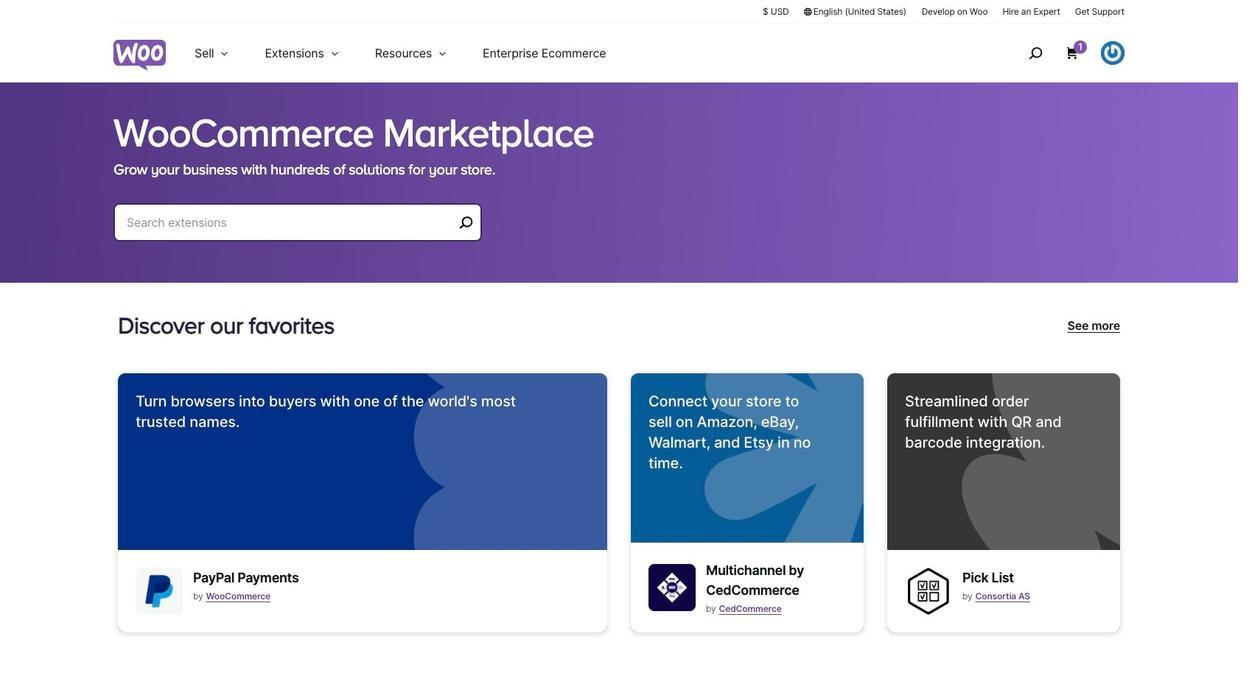 Task type: locate. For each thing, give the bounding box(es) containing it.
open account menu image
[[1101, 41, 1125, 65]]

service navigation menu element
[[998, 29, 1125, 77]]

None search field
[[114, 203, 482, 260]]



Task type: describe. For each thing, give the bounding box(es) containing it.
Search extensions search field
[[127, 212, 454, 233]]

search image
[[1024, 41, 1048, 65]]



